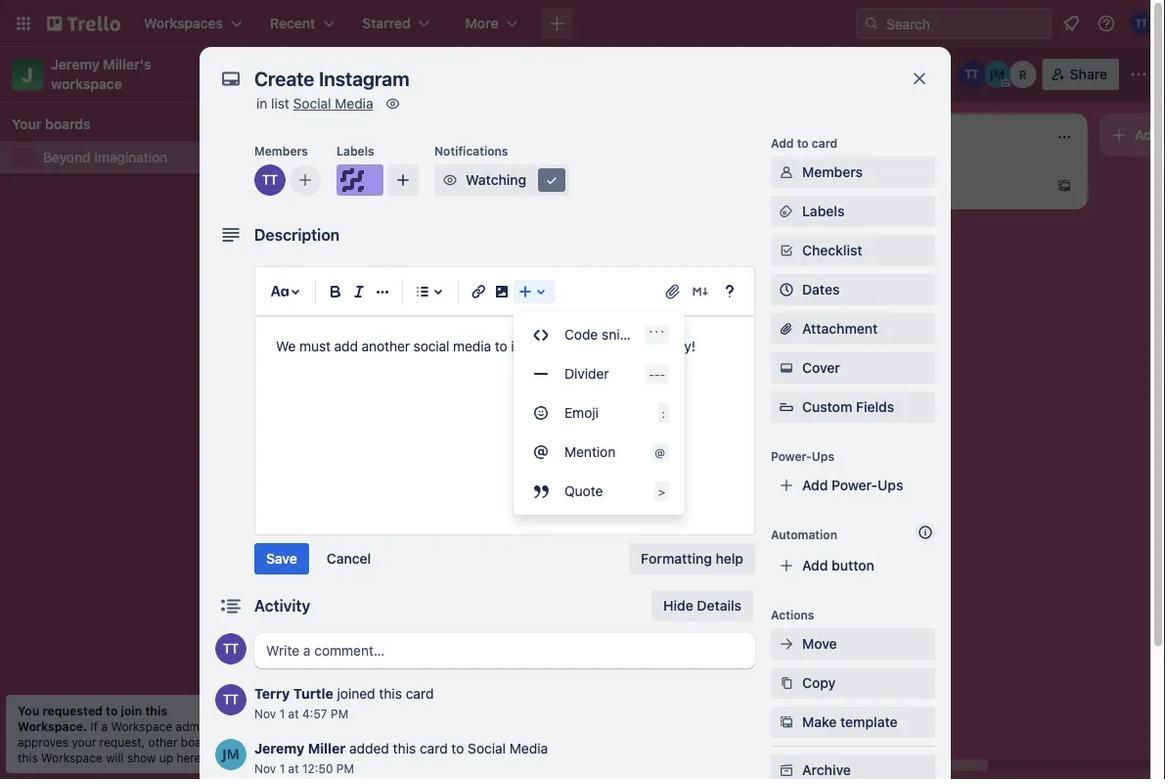 Task type: describe. For each thing, give the bounding box(es) containing it.
thinking
[[564, 182, 618, 198]]

attach and insert link image
[[664, 282, 683, 302]]

1 horizontal spatial power-
[[832, 477, 878, 493]]

rubyanndersson (rubyanndersson) image
[[1010, 61, 1037, 88]]

1 horizontal spatial sm image
[[542, 170, 562, 190]]

will
[[106, 751, 124, 765]]

Search field
[[880, 9, 1051, 38]]

sm image for checklist
[[777, 241, 797, 260]]

copy link
[[771, 668, 936, 699]]

here.
[[177, 751, 205, 765]]

checklist link
[[771, 235, 936, 266]]

attachment button
[[771, 313, 936, 345]]

1 horizontal spatial members
[[803, 164, 863, 180]]

up
[[159, 751, 173, 765]]

sm image for make template
[[777, 713, 797, 732]]

mention image
[[530, 441, 553, 464]]

sm image for archive
[[777, 761, 797, 779]]

kickoff meeting
[[286, 252, 385, 268]]

0 vertical spatial create from template… image
[[1057, 178, 1073, 194]]

emoji
[[565, 405, 599, 421]]

1 horizontal spatial ups
[[878, 477, 904, 493]]

jeremy miller (jeremymiller198) image
[[985, 61, 1012, 88]]

card inside "terry turtle joined this card nov 1 at 4:57 pm"
[[406, 686, 434, 702]]

add a card for the add a card button for the leftmost create from template… icon
[[305, 295, 375, 311]]

1 vertical spatial workspace
[[41, 751, 103, 765]]

actions
[[771, 608, 815, 622]]

share
[[1071, 66, 1108, 82]]

1 horizontal spatial workspace
[[111, 720, 172, 733]]

meeting
[[334, 252, 385, 268]]

archive link
[[771, 755, 936, 779]]

image image
[[490, 280, 514, 303]]

0 notifications image
[[1060, 12, 1084, 35]]

code snippet ```
[[565, 326, 666, 343]]

1 vertical spatial beyond imagination
[[43, 149, 168, 165]]

add right text styles image
[[305, 295, 331, 311]]

in inside if a workspace admin approves your request, other boards in this workspace will show up here.
[[223, 735, 232, 749]]

custom
[[803, 399, 853, 415]]

2 - from the left
[[655, 367, 660, 381]]

sm image for watching
[[441, 170, 460, 190]]

kickoff
[[286, 252, 330, 268]]

r button
[[1010, 61, 1037, 88]]

bold ⌘b image
[[324, 280, 348, 303]]

pm inside "terry turtle joined this card nov 1 at 4:57 pm"
[[331, 707, 349, 721]]

0 horizontal spatial labels
[[337, 144, 375, 158]]

button
[[832, 558, 875, 574]]

a for the add a card button for the leftmost create from template… icon
[[335, 295, 343, 311]]

custom fields
[[803, 399, 895, 415]]

social
[[414, 338, 450, 354]]

quote image
[[530, 480, 553, 503]]

formatting help link
[[630, 543, 756, 575]]

fields
[[857, 399, 895, 415]]

1 vertical spatial imagination
[[94, 149, 168, 165]]

j
[[22, 63, 33, 86]]

```
[[648, 328, 666, 342]]

1 inside jeremy miller added this card to social media nov 1 at 12:50 pm
[[280, 762, 285, 775]]

nov inside jeremy miller added this card to social media nov 1 at 12:50 pm
[[255, 762, 276, 775]]

terry turtle joined this card nov 1 at 4:57 pm
[[255, 686, 434, 721]]

show
[[127, 751, 156, 765]]

Board name text field
[[270, 59, 457, 90]]

search image
[[864, 16, 880, 31]]

automation
[[771, 528, 838, 541]]

terry
[[255, 686, 290, 702]]

sm image for labels
[[777, 202, 797, 221]]

your
[[72, 735, 96, 749]]

watching button
[[435, 164, 570, 196]]

media inside jeremy miller added this card to social media nov 1 at 12:50 pm
[[510, 741, 548, 757]]

emoji image
[[530, 401, 553, 425]]

if
[[91, 720, 98, 733]]

sm image for copy
[[777, 674, 797, 693]]

approves
[[18, 735, 68, 749]]

terry turtle (terryturtle) image left terry
[[215, 684, 247, 716]]

1 horizontal spatial color: purple, title: none image
[[337, 164, 384, 196]]

help
[[716, 551, 744, 567]]

:
[[662, 406, 666, 420]]

view markdown image
[[691, 282, 711, 302]]

add power-ups
[[803, 477, 904, 493]]

add a card button for the top create from template… icon
[[830, 170, 1049, 202]]

your boards
[[12, 116, 91, 132]]

more formatting image
[[371, 280, 395, 303]]

snippet
[[602, 326, 649, 343]]

r
[[1020, 68, 1028, 81]]

formatting
[[641, 551, 713, 567]]

add a card button for the leftmost create from template… icon
[[274, 288, 493, 319]]

add to card
[[771, 136, 838, 150]]

add inside add power-ups link
[[803, 477, 829, 493]]

activity
[[255, 597, 311, 615]]

hide details
[[664, 598, 742, 614]]

turtle
[[294, 686, 334, 702]]

terry turtle (terryturtle) image inside primary element
[[1131, 12, 1154, 35]]

lists image
[[411, 280, 435, 303]]

credibility!
[[631, 338, 696, 354]]

other
[[148, 735, 178, 749]]

must
[[300, 338, 331, 354]]

beyond imagination inside board name 'text box'
[[280, 64, 447, 85]]

another
[[362, 338, 410, 354]]

jeremy miller (jeremymiller198) image
[[215, 739, 247, 770]]

open information menu image
[[1097, 14, 1117, 33]]

checklist
[[803, 242, 863, 258]]

cover link
[[771, 352, 936, 384]]

watching
[[466, 172, 527, 188]]

make template
[[803, 714, 898, 730]]

quote
[[565, 483, 604, 499]]

sm image for move
[[777, 634, 797, 654]]

nov inside "terry turtle joined this card nov 1 at 4:57 pm"
[[255, 707, 276, 721]]

---
[[649, 367, 666, 381]]

cover
[[803, 360, 841, 376]]

3 - from the left
[[660, 367, 666, 381]]

we must add another social media to increase our youth credibility!
[[276, 338, 696, 354]]

menu inside editor toolbar toolbar
[[514, 315, 685, 511]]

your
[[12, 116, 42, 132]]

jeremy miller added this card to social media nov 1 at 12:50 pm
[[255, 741, 548, 775]]

add inside add button button
[[803, 558, 829, 574]]

this inside jeremy miller added this card to social media nov 1 at 12:50 pm
[[393, 741, 416, 757]]

in list social media
[[256, 95, 374, 112]]

joined
[[337, 686, 376, 702]]

card inside jeremy miller added this card to social media nov 1 at 12:50 pm
[[420, 741, 448, 757]]

0 horizontal spatial social
[[293, 95, 331, 112]]

miller's
[[103, 56, 151, 72]]

pm inside jeremy miller added this card to social media nov 1 at 12:50 pm
[[337, 762, 354, 775]]

this inside if a workspace admin approves your request, other boards in this workspace will show up here.
[[18, 751, 38, 765]]

this inside "terry turtle joined this card nov 1 at 4:57 pm"
[[379, 686, 402, 702]]

create instagram link
[[286, 180, 513, 200]]

template
[[841, 714, 898, 730]]

open help dialog image
[[719, 280, 742, 303]]

add button button
[[771, 550, 936, 582]]

a inside if a workspace admin approves your request, other boards in this workspace will show up here.
[[101, 720, 108, 733]]

create board or workspace image
[[548, 14, 567, 33]]

1 horizontal spatial create from template… image
[[779, 225, 795, 241]]



Task type: vqa. For each thing, say whether or not it's contained in the screenshot.
Automation BUTTON
no



Task type: locate. For each thing, give the bounding box(es) containing it.
at inside jeremy miller added this card to social media nov 1 at 12:50 pm
[[288, 762, 299, 775]]

code snippet image
[[530, 323, 553, 347]]

0 horizontal spatial beyond imagination
[[43, 149, 168, 165]]

jeremy for jeremy miller's workspace
[[51, 56, 100, 72]]

this down approves
[[18, 751, 38, 765]]

Main content area, start typing to enter text. text field
[[276, 335, 734, 358]]

add down power-ups
[[803, 477, 829, 493]]

divider
[[565, 366, 609, 382]]

1 1 from the top
[[280, 707, 285, 721]]

boards inside your boards with 1 items "element"
[[45, 116, 91, 132]]

link image
[[467, 280, 490, 303]]

increase
[[511, 338, 564, 354]]

terry turtle (terryturtle) image left r
[[959, 61, 987, 88]]

1 vertical spatial add a card
[[305, 295, 375, 311]]

terry turtle (terryturtle) image down watching button
[[493, 204, 517, 227]]

added
[[350, 741, 390, 757]]

to inside you requested to join this workspace.
[[106, 704, 118, 718]]

2 1 from the top
[[280, 762, 285, 775]]

sm image inside cover link
[[777, 358, 797, 378]]

add a button
[[1100, 114, 1166, 157]]

dates
[[803, 281, 840, 298]]

save
[[266, 551, 297, 567]]

0 vertical spatial terry turtle (terryturtle) image
[[1131, 12, 1154, 35]]

you
[[18, 704, 39, 718]]

jeremy inside jeremy miller's workspace
[[51, 56, 100, 72]]

add up members link
[[771, 136, 794, 150]]

0 vertical spatial imagination
[[347, 64, 447, 85]]

sm image inside copy link
[[777, 674, 797, 693]]

0 horizontal spatial imagination
[[94, 149, 168, 165]]

2 horizontal spatial sm image
[[777, 713, 797, 732]]

color: purple, title: none image up create
[[286, 168, 325, 176]]

imagination inside board name 'text box'
[[347, 64, 447, 85]]

sm image inside make template link
[[777, 713, 797, 732]]

at left 4:57
[[288, 707, 299, 721]]

in right other
[[223, 735, 232, 749]]

1 horizontal spatial add a card
[[862, 178, 931, 194]]

beyond inside board name 'text box'
[[280, 64, 343, 85]]

code
[[565, 326, 598, 343]]

mention
[[565, 444, 616, 460]]

1 vertical spatial add a card button
[[274, 288, 493, 319]]

0 horizontal spatial power-
[[771, 449, 812, 463]]

0 horizontal spatial sm image
[[441, 170, 460, 190]]

pm right 4:57
[[331, 707, 349, 721]]

pm down miller
[[337, 762, 354, 775]]

ups
[[812, 449, 835, 463], [878, 477, 904, 493]]

1 nov from the top
[[255, 707, 276, 721]]

nov 1 at 4:57 pm link
[[255, 707, 349, 721]]

sm image for members
[[777, 163, 797, 182]]

1 vertical spatial nov
[[255, 762, 276, 775]]

power- down custom
[[771, 449, 812, 463]]

request,
[[99, 735, 145, 749]]

this inside you requested to join this workspace.
[[145, 704, 168, 718]]

1 horizontal spatial boards
[[181, 735, 219, 749]]

sm image inside checklist link
[[777, 241, 797, 260]]

1 horizontal spatial media
[[510, 741, 548, 757]]

menu
[[514, 315, 685, 511]]

1 vertical spatial jeremy
[[255, 741, 305, 757]]

color: purple, title: none image right create
[[337, 164, 384, 196]]

add a card for the add a card button related to the top create from template… icon
[[862, 178, 931, 194]]

terry turtle (terryturtle) image
[[1131, 12, 1154, 35], [215, 633, 247, 665]]

italic ⌘i image
[[348, 280, 371, 303]]

to left "join"
[[106, 704, 118, 718]]

1 horizontal spatial social
[[468, 741, 506, 757]]

12:50
[[302, 762, 333, 775]]

card up labels link
[[902, 178, 931, 194]]

0 vertical spatial beyond
[[280, 64, 343, 85]]

1 inside "terry turtle joined this card nov 1 at 4:57 pm"
[[280, 707, 285, 721]]

if a workspace admin approves your request, other boards in this workspace will show up here.
[[18, 720, 232, 765]]

formatting help
[[641, 551, 744, 567]]

attachment
[[803, 321, 878, 337]]

sm image
[[834, 59, 861, 86], [383, 94, 403, 114], [777, 163, 797, 182], [777, 202, 797, 221], [777, 241, 797, 260], [777, 358, 797, 378], [777, 634, 797, 654], [777, 674, 797, 693], [777, 761, 797, 779]]

1 vertical spatial 1
[[280, 762, 285, 775]]

0 horizontal spatial color: purple, title: none image
[[286, 168, 325, 176]]

instagram
[[332, 182, 395, 198]]

jeremy up nov 1 at 12:50 pm link
[[255, 741, 305, 757]]

add up labels link
[[862, 178, 887, 194]]

jeremy inside jeremy miller added this card to social media nov 1 at 12:50 pm
[[255, 741, 305, 757]]

add a card up labels link
[[862, 178, 931, 194]]

power- down power-ups
[[832, 477, 878, 493]]

a for the add a card button related to the top create from template… icon
[[891, 178, 899, 194]]

to
[[798, 136, 809, 150], [495, 338, 508, 354], [106, 704, 118, 718], [452, 741, 464, 757]]

1 down terry
[[280, 707, 285, 721]]

1 horizontal spatial beyond
[[280, 64, 343, 85]]

details
[[697, 598, 742, 614]]

members down add to card
[[803, 164, 863, 180]]

add a
[[1136, 127, 1166, 143]]

0 vertical spatial at
[[288, 707, 299, 721]]

hide details link
[[652, 590, 754, 622]]

None text field
[[245, 61, 891, 96]]

1 vertical spatial power-
[[832, 477, 878, 493]]

0 vertical spatial media
[[335, 95, 374, 112]]

pm
[[331, 707, 349, 721], [337, 762, 354, 775]]

filters
[[898, 66, 939, 82]]

add a card down kickoff meeting
[[305, 295, 375, 311]]

beyond up in list social media
[[280, 64, 343, 85]]

add power-ups link
[[771, 470, 936, 501]]

0 vertical spatial pm
[[331, 707, 349, 721]]

1 vertical spatial beyond
[[43, 149, 91, 165]]

social media link
[[293, 95, 374, 112]]

sm image left color: bold red, title: "thoughts" element
[[542, 170, 562, 190]]

sm image inside members link
[[777, 163, 797, 182]]

members
[[255, 144, 308, 158], [803, 164, 863, 180]]

filters button
[[869, 59, 944, 90]]

0 vertical spatial social
[[293, 95, 331, 112]]

0 vertical spatial add a card button
[[830, 170, 1049, 202]]

card up members link
[[812, 136, 838, 150]]

beyond
[[280, 64, 343, 85], [43, 149, 91, 165]]

youth
[[592, 338, 627, 354]]

boards inside if a workspace admin approves your request, other boards in this workspace will show up here.
[[181, 735, 219, 749]]

your boards with 1 items element
[[12, 113, 233, 136]]

1 left 12:50
[[280, 762, 285, 775]]

0 vertical spatial boards
[[45, 116, 91, 132]]

add members to card image
[[298, 170, 313, 190]]

4:57
[[302, 707, 328, 721]]

1 vertical spatial social
[[468, 741, 506, 757]]

cancel button
[[315, 543, 383, 575]]

>
[[658, 485, 666, 498]]

sm image inside labels link
[[777, 202, 797, 221]]

0 vertical spatial 1
[[280, 707, 285, 721]]

0 horizontal spatial terry turtle (terryturtle) image
[[215, 633, 247, 665]]

back to home image
[[47, 8, 120, 39]]

terry turtle (terryturtle) image left add members to card icon
[[255, 164, 286, 196]]

thinking link
[[564, 180, 791, 200]]

2 nov from the top
[[255, 762, 276, 775]]

0 horizontal spatial workspace
[[41, 751, 103, 765]]

0 vertical spatial nov
[[255, 707, 276, 721]]

0 vertical spatial beyond imagination
[[280, 64, 447, 85]]

sm image left "make"
[[777, 713, 797, 732]]

1 vertical spatial in
[[223, 735, 232, 749]]

copy
[[803, 675, 836, 691]]

power-ups
[[771, 449, 835, 463]]

card right 'joined'
[[406, 686, 434, 702]]

create instagram
[[286, 182, 395, 198]]

power-
[[771, 449, 812, 463], [832, 477, 878, 493]]

media
[[453, 338, 492, 354]]

sm image down notifications
[[441, 170, 460, 190]]

2 vertical spatial create from template… image
[[501, 296, 517, 311]]

save button
[[255, 543, 309, 575]]

color: purple, title: none image
[[337, 164, 384, 196], [286, 168, 325, 176]]

make template link
[[771, 707, 936, 738]]

0 vertical spatial jeremy
[[51, 56, 100, 72]]

ups up 'add power-ups' at bottom
[[812, 449, 835, 463]]

0 horizontal spatial media
[[335, 95, 374, 112]]

0 vertical spatial members
[[255, 144, 308, 158]]

imagination down your boards with 1 items "element" on the left top
[[94, 149, 168, 165]]

labels up instagram at the left top of page
[[337, 144, 375, 158]]

jeremy miller's workspace
[[51, 56, 155, 92]]

this right 'joined'
[[379, 686, 402, 702]]

jeremy up workspace
[[51, 56, 100, 72]]

add down show menu image
[[1136, 127, 1162, 143]]

0 vertical spatial ups
[[812, 449, 835, 463]]

admin
[[176, 720, 209, 733]]

text styles image
[[268, 280, 292, 303]]

beyond inside beyond imagination link
[[43, 149, 91, 165]]

join
[[121, 704, 142, 718]]

0 vertical spatial add a card
[[862, 178, 931, 194]]

a for add a button
[[1165, 127, 1166, 143]]

social inside jeremy miller added this card to social media nov 1 at 12:50 pm
[[468, 741, 506, 757]]

0 horizontal spatial members
[[255, 144, 308, 158]]

0 horizontal spatial add a card button
[[274, 288, 493, 319]]

1 vertical spatial pm
[[337, 762, 354, 775]]

0 horizontal spatial create from template… image
[[501, 296, 517, 311]]

labels up checklist
[[803, 203, 845, 219]]

to up members link
[[798, 136, 809, 150]]

this right "join"
[[145, 704, 168, 718]]

to right added
[[452, 741, 464, 757]]

in
[[256, 95, 268, 112], [223, 735, 232, 749]]

workspace down "join"
[[111, 720, 172, 733]]

dates button
[[771, 274, 936, 305]]

at
[[288, 707, 299, 721], [288, 762, 299, 775]]

this
[[379, 686, 402, 702], [145, 704, 168, 718], [393, 741, 416, 757], [18, 751, 38, 765]]

show menu image
[[1130, 65, 1149, 84]]

1 vertical spatial labels
[[803, 203, 845, 219]]

hide
[[664, 598, 694, 614]]

1 horizontal spatial beyond imagination
[[280, 64, 447, 85]]

workspace down the your
[[41, 751, 103, 765]]

move link
[[771, 629, 936, 660]]

to inside jeremy miller added this card to social media nov 1 at 12:50 pm
[[452, 741, 464, 757]]

1 vertical spatial boards
[[181, 735, 219, 749]]

1 horizontal spatial imagination
[[347, 64, 447, 85]]

custom fields button
[[771, 397, 936, 417]]

members up add members to card icon
[[255, 144, 308, 158]]

terry turtle (terryturtle) image
[[959, 61, 987, 88], [255, 164, 286, 196], [493, 204, 517, 227], [215, 684, 247, 716]]

1 at from the top
[[288, 707, 299, 721]]

sm image inside move link
[[777, 634, 797, 654]]

0 horizontal spatial in
[[223, 735, 232, 749]]

notifications
[[435, 144, 509, 158]]

add a card button
[[830, 170, 1049, 202], [274, 288, 493, 319]]

cancel
[[327, 551, 371, 567]]

card right added
[[420, 741, 448, 757]]

kickoff meeting link
[[286, 251, 513, 270]]

ups down the fields
[[878, 477, 904, 493]]

1 vertical spatial members
[[803, 164, 863, 180]]

nov 1 at 12:50 pm link
[[255, 762, 354, 775]]

card
[[812, 136, 838, 150], [902, 178, 931, 194], [346, 295, 375, 311], [406, 686, 434, 702], [420, 741, 448, 757]]

nov down terry
[[255, 707, 276, 721]]

add button
[[803, 558, 875, 574]]

sm image inside archive link
[[777, 761, 797, 779]]

add
[[1136, 127, 1162, 143], [771, 136, 794, 150], [862, 178, 887, 194], [305, 295, 331, 311], [803, 477, 829, 493], [803, 558, 829, 574]]

to inside we must add another social media to increase our youth credibility! text box
[[495, 338, 508, 354]]

at left 12:50
[[288, 762, 299, 775]]

imagination up social media link
[[347, 64, 447, 85]]

@
[[655, 445, 666, 459]]

sm image for cover
[[777, 358, 797, 378]]

beyond imagination up social media link
[[280, 64, 447, 85]]

editor toolbar toolbar
[[264, 276, 746, 515]]

1 vertical spatial at
[[288, 762, 299, 775]]

in left list
[[256, 95, 268, 112]]

color: bold red, title: "thoughts" element
[[564, 168, 603, 176]]

1 horizontal spatial terry turtle (terryturtle) image
[[1131, 12, 1154, 35]]

2 horizontal spatial create from template… image
[[1057, 178, 1073, 194]]

create
[[286, 182, 328, 198]]

make
[[803, 714, 837, 730]]

Write a comment text field
[[255, 633, 756, 669]]

beyond imagination down your boards with 1 items "element" on the left top
[[43, 149, 168, 165]]

jeremy for jeremy miller added this card to social media nov 1 at 12:50 pm
[[255, 741, 305, 757]]

create from template… image
[[1057, 178, 1073, 194], [779, 225, 795, 241], [501, 296, 517, 311]]

boards right your
[[45, 116, 91, 132]]

0 vertical spatial in
[[256, 95, 268, 112]]

0 vertical spatial labels
[[337, 144, 375, 158]]

imagination
[[347, 64, 447, 85], [94, 149, 168, 165]]

0 horizontal spatial beyond
[[43, 149, 91, 165]]

at inside "terry turtle joined this card nov 1 at 4:57 pm"
[[288, 707, 299, 721]]

0 horizontal spatial boards
[[45, 116, 91, 132]]

1 vertical spatial create from template… image
[[779, 225, 795, 241]]

1 - from the left
[[649, 367, 655, 381]]

list
[[271, 95, 290, 112]]

divider image
[[530, 362, 553, 386]]

0 horizontal spatial jeremy
[[51, 56, 100, 72]]

1 horizontal spatial in
[[256, 95, 268, 112]]

add inside add a button
[[1136, 127, 1162, 143]]

jeremy
[[51, 56, 100, 72], [255, 741, 305, 757]]

archive
[[803, 762, 852, 778]]

to right media
[[495, 338, 508, 354]]

0 vertical spatial workspace
[[111, 720, 172, 733]]

add down automation
[[803, 558, 829, 574]]

1 horizontal spatial jeremy
[[255, 741, 305, 757]]

sm image
[[441, 170, 460, 190], [542, 170, 562, 190], [777, 713, 797, 732]]

1 horizontal spatial labels
[[803, 203, 845, 219]]

primary element
[[0, 0, 1166, 47]]

boards down admin
[[181, 735, 219, 749]]

1 horizontal spatial add a card button
[[830, 170, 1049, 202]]

media
[[335, 95, 374, 112], [510, 741, 548, 757]]

2 at from the top
[[288, 762, 299, 775]]

nov right jeremy miller (jeremymiller198) icon
[[255, 762, 276, 775]]

beyond down the your boards
[[43, 149, 91, 165]]

we
[[276, 338, 296, 354]]

1 vertical spatial media
[[510, 741, 548, 757]]

0 horizontal spatial add a card
[[305, 295, 375, 311]]

card down meeting
[[346, 295, 375, 311]]

0 horizontal spatial ups
[[812, 449, 835, 463]]

1 vertical spatial ups
[[878, 477, 904, 493]]

this right added
[[393, 741, 416, 757]]

0 vertical spatial power-
[[771, 449, 812, 463]]

1 vertical spatial terry turtle (terryturtle) image
[[215, 633, 247, 665]]

menu containing code snippet
[[514, 315, 685, 511]]



